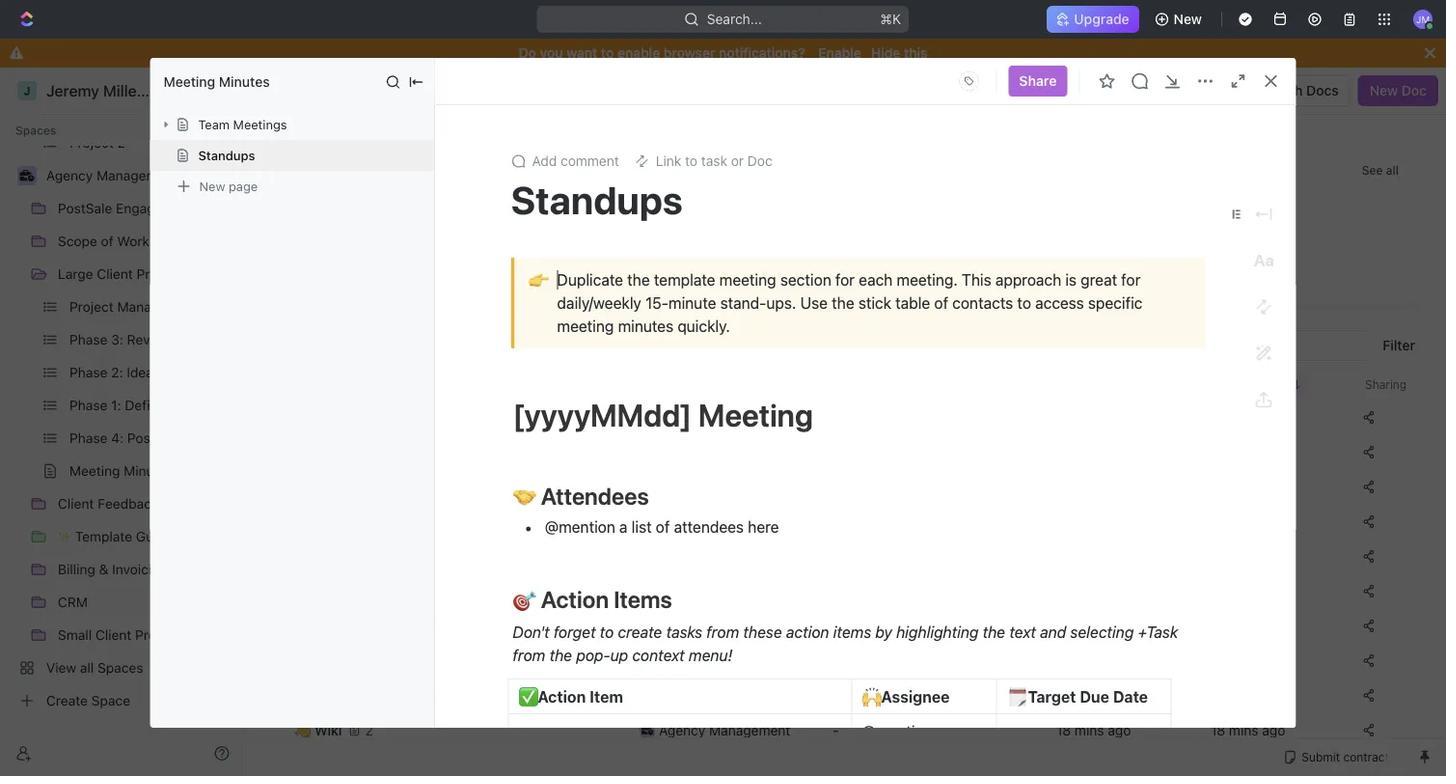 Task type: vqa. For each thing, say whether or not it's contained in the screenshot.
projects link
no



Task type: describe. For each thing, give the bounding box(es) containing it.
target
[[1028, 688, 1076, 706]]

see all for scope of work
[[1363, 163, 1400, 177]]

row containing client 2 scope of work docs
[[269, 607, 1447, 645]]

text
[[1009, 623, 1036, 641]]

billing & invoicing row
[[269, 502, 1447, 541]]

to inside don't forget to create tasks from these action items by highlighting the text and selecting +task from the pop-up context menu!
[[600, 623, 614, 641]]

resource inside button
[[315, 687, 375, 703]]

see all button for scope of work
[[1355, 158, 1407, 181]]

private
[[466, 340, 511, 356]]

do
[[519, 45, 537, 61]]

2 up the 1
[[355, 618, 364, 634]]

quickly.
[[677, 317, 730, 335]]

1 horizontal spatial standups
[[511, 177, 683, 222]]

viewed
[[1240, 378, 1278, 391]]

large client project inside tree
[[58, 266, 181, 282]]

table
[[895, 294, 930, 312]]

@mention inside 🤝 attendees @mention a list of attendees here
[[545, 518, 615, 536]]

2 mins ago
[[1211, 409, 1279, 425]]

17
[[1057, 687, 1071, 703]]

stand-
[[720, 294, 766, 312]]

agency inside sidebar navigation
[[46, 167, 93, 183]]

duplicate the template meeting section for each meeting. this approach is great for daily/weekly 15-minute stand-ups. use the stick table of contacts to access specific meeting minutes quickly.
[[557, 271, 1147, 335]]

sharing
[[1366, 378, 1408, 391]]

large client project inside row
[[659, 583, 782, 599]]

🤝
[[513, 483, 536, 510]]

tasks
[[666, 623, 702, 641]]

attendees
[[674, 518, 744, 536]]

enable
[[618, 45, 660, 61]]

[yyyymmdd]
[[513, 397, 692, 433]]

notes for first 'project notes' link
[[446, 196, 483, 212]]

3 row from the top
[[269, 434, 1447, 470]]

template
[[654, 271, 715, 289]]

the right use
[[832, 294, 854, 312]]

notes for second 'project notes' link from the top
[[450, 258, 487, 274]]

+task
[[1138, 623, 1178, 641]]

minutes
[[618, 317, 673, 335]]

new for new page
[[199, 179, 225, 194]]

1 horizontal spatial resource management
[[1100, 258, 1244, 274]]

15-
[[645, 294, 668, 312]]

assigned
[[617, 340, 676, 356]]

5
[[425, 409, 433, 425]]

to inside dropdown button
[[685, 153, 697, 169]]

projects
[[659, 409, 710, 425]]

comment
[[560, 153, 619, 169]]

attendees
[[541, 483, 649, 510]]

the left text
[[983, 623, 1005, 641]]

minutes
[[219, 74, 270, 90]]

large inside sidebar navigation
[[58, 266, 93, 282]]

stick
[[858, 294, 891, 312]]

1 vertical spatial dropdown menu image
[[1232, 206, 1249, 223]]

new doc
[[1370, 83, 1428, 98]]

archived button
[[688, 330, 754, 369]]

action for items
[[541, 586, 609, 613]]

1 column header from the left
[[269, 369, 291, 401]]

0 horizontal spatial standups
[[198, 148, 255, 163]]

contacts
[[952, 294, 1013, 312]]

16
[[1057, 618, 1072, 634]]

new for new
[[1174, 11, 1203, 27]]

management inside sidebar navigation
[[97, 167, 178, 183]]

1
[[355, 653, 362, 668]]

access
[[1035, 294, 1084, 312]]

archived
[[693, 340, 749, 356]]

new for new doc
[[1370, 83, 1399, 98]]

project inside row
[[738, 583, 782, 599]]

menu!
[[689, 646, 732, 665]]

⌘k
[[881, 11, 902, 27]]

items
[[614, 586, 672, 613]]

date viewed
[[1211, 378, 1278, 391]]

2 down date viewed
[[1211, 409, 1219, 425]]

workspace button
[[523, 330, 604, 369]]

1 scope of work link from the top
[[1066, 189, 1407, 220]]

jm button
[[1408, 4, 1439, 35]]

docs inside button
[[1307, 83, 1340, 98]]

each
[[859, 271, 893, 289]]

2 for client 2 scope of work docs
[[520, 618, 528, 634]]

4 row from the top
[[269, 468, 1447, 506]]

create
[[618, 623, 662, 641]]

date inside button
[[1211, 378, 1237, 391]]

agency management inside agency management link
[[46, 167, 178, 183]]

1 horizontal spatial @mention
[[862, 722, 933, 741]]

pop-
[[576, 646, 610, 665]]

do you want to enable browser notifications? enable hide this
[[519, 45, 928, 61]]

large inside row
[[659, 583, 695, 599]]

🎯 action items
[[513, 586, 672, 613]]

by
[[875, 623, 892, 641]]

🤝 attendees @mention a list of attendees here
[[513, 483, 779, 536]]

action for item
[[537, 688, 586, 706]]

agency inside table
[[659, 722, 706, 738]]

business time image inside sidebar navigation
[[20, 170, 34, 181]]

link to task or doc
[[656, 153, 772, 169]]

👉
[[528, 269, 545, 290]]

table containing 5
[[269, 369, 1447, 776]]

new page
[[199, 179, 258, 194]]

assignee
[[881, 688, 950, 706]]

section
[[780, 271, 831, 289]]

1 horizontal spatial business time image
[[642, 725, 654, 735]]

daily/weekly
[[557, 294, 641, 312]]

&
[[700, 514, 710, 529]]

client 2 scope of work docs
[[315, 618, 497, 634]]

jm
[[1417, 13, 1431, 24]]

17 mins ago
[[1057, 687, 1131, 703]]

1 horizontal spatial from
[[706, 623, 739, 641]]

great
[[1081, 271, 1117, 289]]

the up 15-
[[627, 271, 650, 289]]

duplicate
[[557, 271, 623, 289]]

- for scope of work
[[833, 618, 839, 634]]

1 vertical spatial date
[[1113, 688, 1148, 706]]

1 18 from the left
[[1057, 722, 1072, 738]]

large client project row
[[269, 572, 1447, 611]]

private button
[[461, 330, 516, 369]]

spaces
[[15, 124, 56, 137]]

1 vertical spatial meeting
[[698, 397, 813, 433]]

item
[[589, 688, 623, 706]]

wiki
[[315, 722, 342, 738]]

new doc button
[[1359, 75, 1439, 106]]

don't
[[513, 623, 549, 641]]

0 vertical spatial meeting
[[164, 74, 216, 90]]

🗓 target due date
[[1007, 688, 1148, 706]]

resource management button
[[293, 678, 617, 713]]

agency management inside table
[[659, 722, 791, 738]]

don't forget to create tasks from these action items by highlighting the text and selecting +task from the pop-up context menu!
[[513, 623, 1182, 665]]

selecting
[[1070, 623, 1134, 641]]

notifications?
[[719, 45, 806, 61]]

tab list containing shared
[[292, 330, 754, 369]]

🗓
[[1007, 688, 1024, 706]]

this
[[962, 271, 991, 289]]

invoicing
[[714, 514, 769, 529]]

here
[[748, 518, 779, 536]]

1 project notes link from the top
[[286, 189, 627, 220]]



Task type: locate. For each thing, give the bounding box(es) containing it.
all down new doc button
[[1387, 163, 1400, 177]]

1 see all from the left
[[583, 163, 620, 177]]

billing & invoicing
[[659, 514, 769, 529]]

see all button right add at the left
[[575, 158, 627, 181]]

meeting
[[164, 74, 216, 90], [698, 397, 813, 433]]

all for project notes
[[607, 163, 620, 177]]

to inside duplicate the template meeting section for each meeting. this approach is great for daily/weekly 15-minute stand-ups. use the stick table of contacts to access specific meeting minutes quickly.
[[1017, 294, 1031, 312]]

docs left don't
[[464, 618, 497, 634]]

0 horizontal spatial meeting
[[164, 74, 216, 90]]

0 vertical spatial notes
[[446, 196, 483, 212]]

is
[[1066, 271, 1077, 289]]

4 column header from the left
[[1045, 369, 1200, 401]]

resource up 'specific'
[[1100, 258, 1159, 274]]

want
[[567, 45, 598, 61]]

agency down spaces
[[46, 167, 93, 183]]

1 horizontal spatial resource
[[1100, 258, 1159, 274]]

project inside sidebar navigation
[[137, 266, 181, 282]]

1 horizontal spatial see all button
[[1355, 158, 1407, 181]]

1 horizontal spatial see all
[[1363, 163, 1400, 177]]

see for project notes
[[583, 163, 604, 177]]

doc
[[1402, 83, 1428, 98], [747, 153, 772, 169]]

2 for from the left
[[1121, 271, 1141, 289]]

recent
[[293, 161, 345, 179]]

new button
[[1147, 4, 1214, 35]]

doc inside button
[[1402, 83, 1428, 98]]

- down don't forget to create tasks from these action items by highlighting the text and selecting +task from the pop-up context menu!
[[833, 722, 839, 738]]

scope of work
[[1178, 196, 1269, 212], [1178, 227, 1269, 243], [659, 618, 751, 634], [659, 653, 751, 668]]

resource management inside button
[[315, 687, 461, 703]]

meeting up team
[[164, 74, 216, 90]]

management
[[97, 167, 178, 183], [1162, 258, 1244, 274], [378, 687, 461, 703], [710, 722, 791, 738]]

upgrade link
[[1048, 6, 1140, 33]]

docs for client 2 scope of work docs
[[464, 618, 497, 634]]

meeting down daily/weekly
[[557, 317, 614, 335]]

1 - from the top
[[833, 618, 839, 634]]

table
[[269, 369, 1447, 776]]

management inside button
[[378, 687, 461, 703]]

0 vertical spatial agency
[[46, 167, 93, 183]]

see all right add at the left
[[583, 163, 620, 177]]

2 vertical spatial docs
[[462, 653, 495, 668]]

🙌
[[862, 688, 877, 706]]

enable
[[819, 45, 862, 61]]

date
[[1211, 378, 1237, 391], [1113, 688, 1148, 706]]

team meetings
[[198, 117, 287, 132]]

0 horizontal spatial new
[[199, 179, 225, 194]]

agency
[[46, 167, 93, 183], [659, 722, 706, 738]]

0 vertical spatial doc
[[1402, 83, 1428, 98]]

shared button
[[399, 330, 454, 369]]

0 vertical spatial standups
[[198, 148, 255, 163]]

1 vertical spatial docs
[[464, 618, 497, 634]]

2
[[1211, 409, 1219, 425], [355, 618, 364, 634], [520, 618, 528, 634], [518, 653, 526, 668], [365, 722, 373, 738]]

2 see all from the left
[[1363, 163, 1400, 177]]

1 vertical spatial project notes link
[[286, 251, 627, 282]]

0 vertical spatial project notes link
[[286, 189, 627, 220]]

2 18 mins ago from the left
[[1211, 722, 1286, 738]]

1 horizontal spatial large client project
[[659, 583, 782, 599]]

@mention down "🙌 assignee"
[[862, 722, 933, 741]]

new right upgrade
[[1174, 11, 1203, 27]]

docs for client 1 scope of work docs
[[462, 653, 495, 668]]

new left page
[[199, 179, 225, 194]]

scope of work link
[[1066, 189, 1407, 220], [1066, 220, 1407, 251]]

docs
[[1307, 83, 1340, 98], [464, 618, 497, 634], [462, 653, 495, 668]]

2 vertical spatial new
[[199, 179, 225, 194]]

team
[[198, 117, 230, 132]]

1 see from the left
[[583, 163, 604, 177]]

action up forget
[[541, 586, 609, 613]]

sidebar navigation
[[0, 0, 246, 776]]

for up 'specific'
[[1121, 271, 1141, 289]]

9 row from the top
[[269, 711, 1447, 750]]

0 vertical spatial action
[[541, 586, 609, 613]]

0 vertical spatial -
[[833, 618, 839, 634]]

client 1 scope of work docs
[[315, 653, 495, 668]]

ago
[[1256, 409, 1279, 425], [1108, 618, 1132, 634], [1107, 687, 1131, 703], [1108, 722, 1132, 738], [1263, 722, 1286, 738]]

all for scope of work
[[1387, 163, 1400, 177]]

agency down context
[[659, 722, 706, 738]]

0 horizontal spatial resource management
[[315, 687, 461, 703]]

task
[[701, 153, 727, 169]]

@mention
[[545, 518, 615, 536], [862, 722, 933, 741]]

0 horizontal spatial all
[[607, 163, 620, 177]]

from
[[706, 623, 739, 641], [513, 646, 545, 665]]

1 18 mins ago from the left
[[1057, 722, 1132, 738]]

see right add at the left
[[583, 163, 604, 177]]

2 all from the left
[[1387, 163, 1400, 177]]

approach
[[995, 271, 1061, 289]]

date viewed button
[[1200, 370, 1307, 400]]

link
[[656, 153, 681, 169]]

or
[[731, 153, 744, 169]]

1 vertical spatial business time image
[[642, 725, 654, 735]]

1 vertical spatial resource management
[[315, 687, 461, 703]]

standups up new page
[[198, 148, 255, 163]]

1 horizontal spatial agency
[[659, 722, 706, 738]]

see all button for project notes
[[575, 158, 627, 181]]

2 horizontal spatial new
[[1370, 83, 1399, 98]]

management down client 1 scope of work docs
[[378, 687, 461, 703]]

0 horizontal spatial for
[[835, 271, 855, 289]]

to down approach
[[1017, 294, 1031, 312]]

business time image down context
[[642, 725, 654, 735]]

5 row from the top
[[269, 537, 1447, 576]]

0 vertical spatial from
[[706, 623, 739, 641]]

0 horizontal spatial resource
[[315, 687, 375, 703]]

0 horizontal spatial agency
[[46, 167, 93, 183]]

0 vertical spatial agency management
[[46, 167, 178, 183]]

2 for client 1 scope of work docs
[[518, 653, 526, 668]]

see all down new doc button
[[1363, 163, 1400, 177]]

resource management up 'specific'
[[1100, 258, 1244, 274]]

browser
[[664, 45, 716, 61]]

add
[[532, 153, 557, 169]]

✅
[[518, 688, 534, 706]]

1 for from the left
[[835, 271, 855, 289]]

standups
[[198, 148, 255, 163], [511, 177, 683, 222]]

docs right search
[[1307, 83, 1340, 98]]

this
[[904, 45, 928, 61]]

doc down jm dropdown button
[[1402, 83, 1428, 98]]

- right action
[[833, 618, 839, 634]]

0 vertical spatial business time image
[[20, 170, 34, 181]]

row containing 5
[[269, 398, 1447, 437]]

resource management down client 1 scope of work docs
[[315, 687, 461, 703]]

0 horizontal spatial 18 mins ago
[[1057, 722, 1132, 738]]

search
[[1259, 83, 1304, 98]]

row
[[269, 369, 1447, 401], [269, 398, 1447, 437], [269, 434, 1447, 470], [269, 468, 1447, 506], [269, 537, 1447, 576], [269, 607, 1447, 645], [269, 641, 1447, 680], [269, 678, 1447, 713], [269, 711, 1447, 750]]

meeting up stand-
[[719, 271, 776, 289]]

0 horizontal spatial see all
[[583, 163, 620, 177]]

0 horizontal spatial @mention
[[545, 518, 615, 536]]

1 vertical spatial notes
[[450, 258, 487, 274]]

see all button down new doc button
[[1355, 158, 1407, 181]]

work
[[1237, 196, 1269, 212], [1237, 227, 1269, 243], [427, 618, 461, 634], [719, 618, 751, 634], [426, 653, 459, 668], [719, 653, 751, 668]]

2 right wiki
[[365, 722, 373, 738]]

0 horizontal spatial from
[[513, 646, 545, 665]]

1 horizontal spatial 18
[[1211, 722, 1226, 738]]

column header
[[269, 369, 291, 401], [628, 369, 821, 401], [821, 369, 1045, 401], [1045, 369, 1200, 401]]

0 vertical spatial date
[[1211, 378, 1237, 391]]

to right link
[[685, 153, 697, 169]]

meetings
[[233, 117, 287, 132]]

2 row from the top
[[269, 398, 1447, 437]]

2 scope of work link from the top
[[1066, 220, 1407, 251]]

1 vertical spatial project notes
[[403, 258, 487, 274]]

2 for wiki
[[365, 722, 373, 738]]

3 column header from the left
[[821, 369, 1045, 401]]

0 horizontal spatial date
[[1113, 688, 1148, 706]]

👥
[[1075, 259, 1087, 274]]

up
[[610, 646, 628, 665]]

of inside duplicate the template meeting section for each meeting. this approach is great for daily/weekly 15-minute stand-ups. use the stick table of contacts to access specific meeting minutes quickly.
[[934, 294, 948, 312]]

all
[[607, 163, 620, 177], [1387, 163, 1400, 177]]

1 vertical spatial from
[[513, 646, 545, 665]]

row containing resource management
[[269, 678, 1447, 713]]

business time image down spaces
[[20, 170, 34, 181]]

tree inside sidebar navigation
[[8, 0, 237, 716]]

search docs
[[1259, 83, 1340, 98]]

to up up
[[600, 623, 614, 641]]

1 vertical spatial action
[[537, 688, 586, 706]]

upgrade
[[1075, 11, 1130, 27]]

client inside large client project link
[[97, 266, 133, 282]]

1 row from the top
[[269, 369, 1447, 401]]

new
[[1174, 11, 1203, 27], [1370, 83, 1399, 98], [199, 179, 225, 194]]

7 row from the top
[[269, 641, 1447, 680]]

1 horizontal spatial meeting
[[719, 271, 776, 289]]

resource down the 1
[[315, 687, 375, 703]]

forget
[[553, 623, 596, 641]]

2 down don't
[[518, 653, 526, 668]]

link to task or doc button
[[627, 148, 780, 175]]

action
[[786, 623, 829, 641]]

1 all from the left
[[607, 163, 620, 177]]

1 vertical spatial meeting
[[557, 317, 614, 335]]

2 down 🎯
[[520, 618, 528, 634]]

2 18 from the left
[[1211, 722, 1226, 738]]

resource
[[1100, 258, 1159, 274], [315, 687, 375, 703]]

management down menu!
[[710, 722, 791, 738]]

Search by name... text field
[[1117, 331, 1360, 360]]

the down forget
[[549, 646, 572, 665]]

6 row from the top
[[269, 607, 1447, 645]]

0 horizontal spatial agency management
[[46, 167, 178, 183]]

agency management down menu!
[[659, 722, 791, 738]]

see down new doc button
[[1363, 163, 1384, 177]]

date left viewed
[[1211, 378, 1237, 391]]

1 vertical spatial resource
[[315, 687, 375, 703]]

1 horizontal spatial see
[[1363, 163, 1384, 177]]

client inside large client project row
[[698, 583, 734, 599]]

search...
[[708, 11, 763, 27]]

0 vertical spatial large client project
[[58, 266, 181, 282]]

due
[[1080, 688, 1110, 706]]

1 horizontal spatial dropdown menu image
[[1232, 206, 1249, 223]]

row containing client 1 scope of work docs
[[269, 641, 1447, 680]]

[yyyymmdd] meeting
[[513, 397, 813, 433]]

meeting.
[[897, 271, 958, 289]]

these
[[743, 623, 782, 641]]

✅ action item
[[518, 688, 623, 706]]

0 horizontal spatial doc
[[747, 153, 772, 169]]

1 vertical spatial @mention
[[862, 722, 933, 741]]

from up menu!
[[706, 623, 739, 641]]

0 vertical spatial new
[[1174, 11, 1203, 27]]

management left new page
[[97, 167, 178, 183]]

- for agency management
[[833, 722, 839, 738]]

see for scope of work
[[1363, 163, 1384, 177]]

tree
[[8, 0, 237, 716]]

large client project link
[[58, 259, 183, 290]]

1 vertical spatial -
[[833, 722, 839, 738]]

docs up resource management button
[[462, 653, 495, 668]]

all left link
[[607, 163, 620, 177]]

🎯
[[513, 586, 536, 613]]

new right search docs
[[1370, 83, 1399, 98]]

1 horizontal spatial agency management
[[659, 722, 791, 738]]

row containing date viewed
[[269, 369, 1447, 401]]

8 row from the top
[[269, 678, 1447, 713]]

2 see from the left
[[1363, 163, 1384, 177]]

row containing wiki
[[269, 711, 1447, 750]]

agency management down spaces
[[46, 167, 178, 183]]

0 horizontal spatial large client project
[[58, 266, 181, 282]]

hide
[[871, 45, 901, 61]]

tab list
[[292, 330, 754, 369]]

1 horizontal spatial doc
[[1402, 83, 1428, 98]]

for left each
[[835, 271, 855, 289]]

standups down comment
[[511, 177, 683, 222]]

doc inside dropdown button
[[747, 153, 772, 169]]

1 vertical spatial large
[[659, 583, 695, 599]]

of inside 🤝 attendees @mention a list of attendees here
[[656, 518, 670, 536]]

0 horizontal spatial 18
[[1057, 722, 1072, 738]]

date right due
[[1113, 688, 1148, 706]]

0 horizontal spatial see all button
[[575, 158, 627, 181]]

doc right the or
[[747, 153, 772, 169]]

0 vertical spatial resource management
[[1100, 258, 1244, 274]]

0 vertical spatial large
[[58, 266, 93, 282]]

1 horizontal spatial date
[[1211, 378, 1237, 391]]

0 vertical spatial docs
[[1307, 83, 1340, 98]]

0 horizontal spatial meeting
[[557, 317, 614, 335]]

1 horizontal spatial large
[[659, 583, 695, 599]]

shared
[[404, 340, 449, 356]]

1 vertical spatial doc
[[747, 153, 772, 169]]

1 see all button from the left
[[575, 158, 627, 181]]

add comment
[[532, 153, 619, 169]]

1 vertical spatial agency management
[[659, 722, 791, 738]]

share
[[1020, 73, 1057, 89]]

1 horizontal spatial new
[[1174, 11, 1203, 27]]

favorites
[[683, 161, 750, 179]]

project notes for second 'project notes' link from the top
[[403, 258, 487, 274]]

of
[[1221, 196, 1233, 212], [1221, 227, 1233, 243], [934, 294, 948, 312], [656, 518, 670, 536], [411, 618, 424, 634], [702, 618, 715, 634], [409, 653, 422, 668], [702, 653, 715, 668]]

1 horizontal spatial 18 mins ago
[[1211, 722, 1286, 738]]

dropdown menu image
[[954, 66, 985, 97], [1232, 206, 1249, 223]]

1 vertical spatial new
[[1370, 83, 1399, 98]]

0 vertical spatial resource
[[1100, 258, 1159, 274]]

5 button
[[293, 398, 617, 437]]

tree containing agency management
[[8, 0, 237, 716]]

from down don't
[[513, 646, 545, 665]]

business time image
[[20, 170, 34, 181], [642, 725, 654, 735]]

project notes for first 'project notes' link
[[398, 196, 483, 212]]

1 vertical spatial standups
[[511, 177, 683, 222]]

scope
[[1178, 196, 1217, 212], [1178, 227, 1217, 243], [367, 618, 407, 634], [659, 618, 699, 634], [365, 653, 406, 668], [659, 653, 699, 668]]

specific
[[1088, 294, 1143, 312]]

0 vertical spatial dropdown menu image
[[954, 66, 985, 97]]

0 vertical spatial project notes
[[398, 196, 483, 212]]

2 project notes link from the top
[[286, 251, 627, 282]]

0 horizontal spatial business time image
[[20, 170, 34, 181]]

16 mins ago
[[1057, 618, 1132, 634]]

1 horizontal spatial all
[[1387, 163, 1400, 177]]

project notes
[[398, 196, 483, 212], [403, 258, 487, 274]]

to right want at the top of the page
[[601, 45, 614, 61]]

1 horizontal spatial meeting
[[698, 397, 813, 433]]

1 vertical spatial agency
[[659, 722, 706, 738]]

ups.
[[766, 294, 796, 312]]

highlighting
[[896, 623, 979, 641]]

2 - from the top
[[833, 722, 839, 738]]

2 see all button from the left
[[1355, 158, 1407, 181]]

meeting down archived button
[[698, 397, 813, 433]]

management up search by name... text field
[[1162, 258, 1244, 274]]

for
[[835, 271, 855, 289], [1121, 271, 1141, 289]]

items
[[833, 623, 871, 641]]

@mention down attendees
[[545, 518, 615, 536]]

0 horizontal spatial large
[[58, 266, 93, 282]]

0 horizontal spatial dropdown menu image
[[954, 66, 985, 97]]

0 vertical spatial meeting
[[719, 271, 776, 289]]

1 vertical spatial large client project
[[659, 583, 782, 599]]

1 horizontal spatial for
[[1121, 271, 1141, 289]]

see all for project notes
[[583, 163, 620, 177]]

action right ✅
[[537, 688, 586, 706]]

0 horizontal spatial see
[[583, 163, 604, 177]]

0 vertical spatial @mention
[[545, 518, 615, 536]]

2 column header from the left
[[628, 369, 821, 401]]

cell
[[269, 400, 291, 434], [821, 400, 1045, 434], [1045, 400, 1200, 434], [269, 434, 291, 469], [628, 434, 821, 469], [821, 434, 1045, 469], [1045, 434, 1200, 469], [1200, 434, 1354, 469], [269, 469, 291, 504], [821, 469, 1045, 504], [1045, 469, 1200, 504], [1200, 469, 1354, 504], [269, 504, 291, 539], [821, 504, 1045, 539], [1045, 504, 1200, 539], [1200, 504, 1354, 539], [269, 539, 291, 573], [628, 539, 821, 573], [821, 539, 1045, 573], [1045, 539, 1200, 573], [1200, 539, 1354, 573], [269, 573, 291, 608], [821, 573, 1045, 608], [1045, 573, 1200, 608], [1200, 573, 1354, 608], [269, 608, 291, 643], [1200, 608, 1354, 643], [269, 643, 291, 678], [1045, 643, 1200, 678], [1200, 643, 1354, 678], [269, 678, 291, 712], [628, 678, 821, 712], [1200, 678, 1354, 712], [269, 712, 291, 747]]



